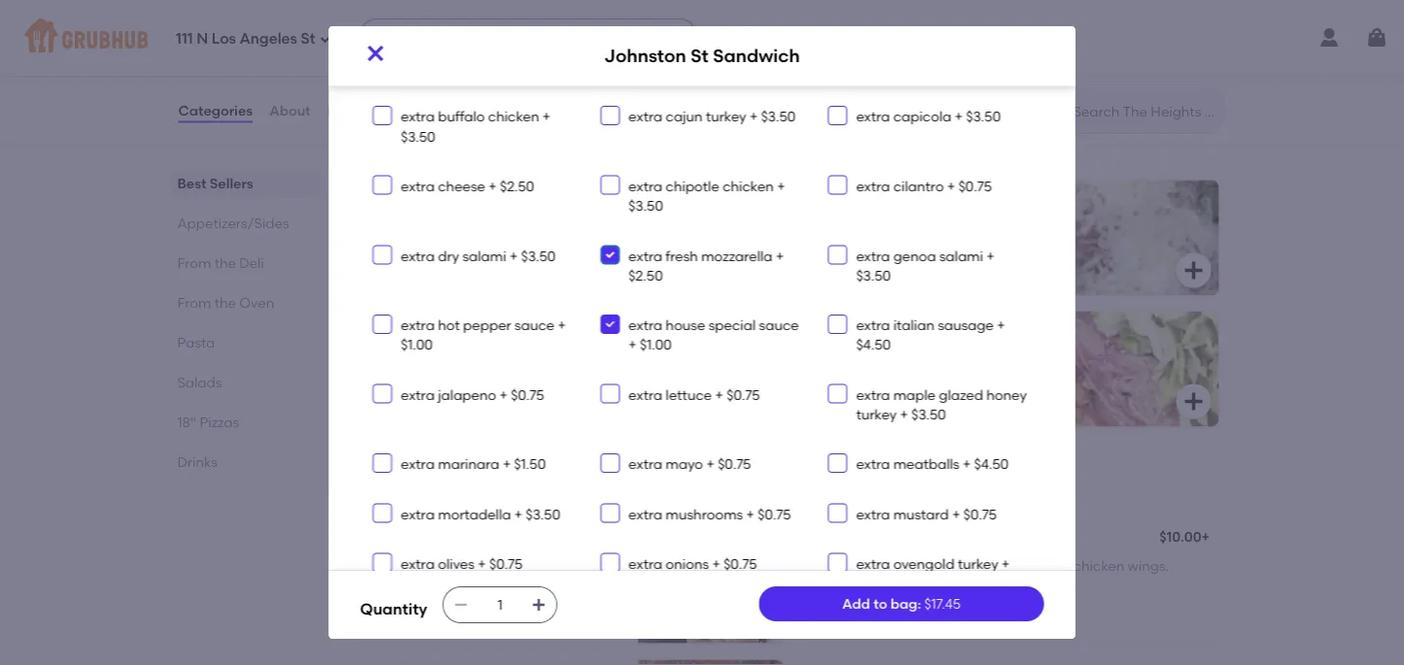 Task type: locate. For each thing, give the bounding box(es) containing it.
chicken right breaded at top
[[726, 39, 777, 55]]

$0.75
[[958, 178, 992, 195], [511, 387, 544, 403], [726, 387, 760, 403], [717, 456, 751, 473], [757, 506, 791, 523], [963, 506, 997, 523], [489, 556, 522, 573], [723, 556, 757, 573]]

+ inside extra fresh mozzarella + $2.50
[[776, 248, 784, 264]]

0 horizontal spatial sauce
[[514, 317, 554, 334]]

1 the from the top
[[215, 255, 236, 271]]

extra maple glazed honey turkey
[[856, 387, 1027, 423]]

salami for extra dry salami
[[462, 248, 506, 264]]

turkey
[[706, 108, 746, 125], [856, 407, 897, 423], [958, 556, 998, 573]]

italian
[[893, 317, 934, 334]]

from up pasta at the left bottom
[[177, 295, 211, 311]]

garlic
[[376, 531, 417, 547]]

lettuce
[[665, 387, 712, 403]]

pizzas
[[200, 414, 239, 431]]

111
[[176, 30, 193, 48]]

$3.50 up extra fresh mozzarella + $2.50
[[628, 198, 663, 214]]

1 vertical spatial $4.50
[[856, 337, 891, 353]]

$3.50 down $14.50
[[911, 407, 946, 423]]

0 horizontal spatial st
[[301, 30, 315, 48]]

dry
[[438, 248, 459, 264]]

mayo
[[665, 456, 703, 473]]

1 horizontal spatial sauce
[[759, 317, 799, 334]]

0 vertical spatial sellers
[[410, 119, 478, 144]]

$0.75 for extra lettuce + $0.75
[[726, 387, 760, 403]]

best up 'appetizers/sides' tab
[[177, 175, 206, 191]]

0 vertical spatial turkey
[[706, 108, 746, 125]]

0 horizontal spatial turkey
[[706, 108, 746, 125]]

extra left house
[[628, 317, 662, 334]]

svg image for extra hot pepper sauce + $1.00
[[376, 319, 388, 330]]

1 horizontal spatial st
[[444, 364, 458, 380]]

choice of original, buffalo, bbq or spicy chicken wings.
[[811, 558, 1169, 575]]

$3.50 up ordered
[[400, 128, 435, 145]]

best for best sellers
[[177, 175, 206, 191]]

best up most
[[360, 119, 405, 144]]

extra for extra mayo + $0.75
[[628, 456, 662, 473]]

1 from from the top
[[177, 255, 211, 271]]

1 horizontal spatial appetizers/sides
[[360, 472, 539, 497]]

$3.50 right capicola
[[966, 108, 1001, 125]]

sellers
[[410, 119, 478, 144], [210, 175, 253, 191]]

extra fresh mozzarella + $2.50
[[628, 248, 784, 284]]

extra for extra ovengold turkey + $4.00
[[856, 556, 890, 573]]

+ inside extra genoa salami + $3.50
[[986, 248, 995, 264]]

svg image for extra mustard + $0.75
[[832, 508, 843, 519]]

extra for extra lettuce + $0.75
[[628, 387, 662, 403]]

1 horizontal spatial $4.50
[[856, 337, 891, 353]]

$10.00
[[1160, 529, 1202, 545]]

reviews
[[327, 102, 381, 119]]

extra left mushrooms
[[628, 506, 662, 523]]

sellers inside best sellers most ordered on grubhub
[[410, 119, 478, 144]]

0 horizontal spatial best
[[177, 175, 206, 191]]

extra left mayo
[[628, 456, 662, 473]]

chicken inside the extra chipotle chicken + $3.50
[[722, 178, 774, 195]]

sauce right 'pepper' on the left of page
[[514, 317, 554, 334]]

2 sauce from the left
[[759, 317, 799, 334]]

extra left capicola
[[856, 108, 890, 125]]

grubhub
[[471, 147, 530, 163]]

$17.45
[[925, 596, 961, 613]]

$0.75 right mushrooms
[[757, 506, 791, 523]]

most
[[360, 147, 392, 163]]

2 $1.00 from the left
[[640, 337, 672, 353]]

1 vertical spatial turkey
[[856, 407, 897, 423]]

best for best sellers most ordered on grubhub
[[360, 119, 405, 144]]

extra inside extra house special sauce + $1.00
[[628, 317, 662, 334]]

sauce right special
[[759, 317, 799, 334]]

0 vertical spatial best
[[360, 119, 405, 144]]

special
[[708, 317, 755, 334]]

$0.75 for extra cilantro + $0.75
[[958, 178, 992, 195]]

forest
[[477, 39, 515, 55]]

0 vertical spatial the
[[215, 255, 236, 271]]

0 horizontal spatial $4.50
[[681, 59, 716, 75]]

extra left cilantro
[[856, 178, 890, 195]]

0 horizontal spatial appetizers/sides
[[177, 215, 289, 231]]

$1.50
[[514, 456, 546, 473]]

salami
[[462, 248, 506, 264], [939, 248, 983, 264]]

$3.50 inside the extra chipotle chicken + $3.50
[[628, 198, 663, 214]]

+
[[670, 59, 678, 75], [542, 108, 550, 125], [749, 108, 758, 125], [955, 108, 963, 125], [488, 178, 496, 195], [777, 178, 785, 195], [947, 178, 955, 195], [509, 248, 517, 264], [776, 248, 784, 264], [986, 248, 995, 264], [557, 317, 566, 334], [997, 317, 1005, 334], [628, 337, 636, 353], [499, 387, 507, 403], [715, 387, 723, 403], [900, 407, 908, 423], [502, 456, 511, 473], [706, 456, 714, 473], [963, 456, 971, 473], [514, 506, 522, 523], [746, 506, 754, 523], [952, 506, 960, 523], [1202, 529, 1210, 545], [477, 556, 486, 573], [712, 556, 720, 573], [1002, 556, 1010, 573]]

1 horizontal spatial $2.50
[[628, 267, 663, 284]]

$0.75 for extra jalapeno + $0.75
[[511, 387, 544, 403]]

svg image for extra fresh mozzarella
[[604, 249, 616, 261]]

reviews button
[[326, 76, 382, 146]]

$2.50 inside extra fresh mozzarella + $2.50
[[628, 267, 663, 284]]

$0.75 up input item quantity number field
[[489, 556, 522, 573]]

1 vertical spatial sandwich
[[461, 364, 527, 380]]

0 horizontal spatial sandwich
[[461, 364, 527, 380]]

1 vertical spatial $2.50
[[628, 267, 663, 284]]

extra left lettuce
[[628, 387, 662, 403]]

extra left hot
[[400, 317, 434, 334]]

extra mustard + $0.75
[[856, 506, 997, 523]]

olives
[[438, 556, 474, 573]]

the left deli
[[215, 255, 236, 271]]

extra left jalapeno
[[400, 387, 434, 403]]

$13.95
[[379, 386, 418, 403]]

extra left maple
[[856, 387, 890, 403]]

ham
[[518, 39, 548, 55]]

extra
[[400, 39, 434, 55], [628, 39, 662, 55], [400, 108, 434, 125], [628, 108, 662, 125], [856, 108, 890, 125], [400, 178, 434, 195], [628, 178, 662, 195], [856, 178, 890, 195], [400, 248, 434, 264], [628, 248, 662, 264], [856, 248, 890, 264], [400, 317, 434, 334], [628, 317, 662, 334], [856, 317, 890, 334], [400, 387, 434, 403], [628, 387, 662, 403], [856, 387, 890, 403], [400, 456, 434, 473], [628, 456, 662, 473], [856, 456, 890, 473], [400, 506, 434, 523], [628, 506, 662, 523], [856, 506, 890, 523], [400, 556, 434, 573], [628, 556, 662, 573], [856, 556, 890, 573]]

0 vertical spatial from
[[177, 255, 211, 271]]

salami right genoa
[[939, 248, 983, 264]]

extra inside extra buffalo chicken + $3.50
[[400, 108, 434, 125]]

spicy
[[1036, 558, 1070, 575]]

$0.75 right cilantro
[[958, 178, 992, 195]]

add
[[843, 596, 871, 613]]

chicken
[[726, 39, 777, 55], [488, 108, 539, 125], [722, 178, 774, 195], [1074, 558, 1125, 575]]

1 salami from the left
[[462, 248, 506, 264]]

0 horizontal spatial johnston
[[379, 364, 441, 380]]

svg image
[[319, 34, 331, 45], [604, 40, 616, 52], [364, 42, 387, 65], [376, 110, 388, 122], [376, 180, 388, 191], [604, 180, 616, 191], [832, 180, 843, 191], [604, 249, 616, 261], [1182, 259, 1206, 282], [604, 319, 616, 330], [376, 388, 388, 400], [604, 388, 616, 400], [832, 388, 843, 400], [834, 390, 857, 414], [604, 458, 616, 470], [832, 458, 843, 470], [604, 558, 616, 569], [454, 598, 469, 613], [531, 598, 547, 613]]

from for from the oven
[[177, 295, 211, 311]]

sellers up on on the top left of page
[[410, 119, 478, 144]]

111 n los angeles st
[[176, 30, 315, 48]]

+ inside extra italian sausage + $4.50
[[997, 317, 1005, 334]]

2 vertical spatial $4.50
[[974, 456, 1009, 473]]

svg image
[[1366, 26, 1389, 50], [372, 30, 387, 46], [376, 40, 388, 52], [604, 110, 616, 122], [832, 110, 843, 122], [376, 249, 388, 261], [832, 249, 843, 261], [376, 319, 388, 330], [832, 319, 843, 330], [1182, 390, 1206, 414], [376, 458, 388, 470], [376, 508, 388, 519], [604, 508, 616, 519], [832, 508, 843, 519], [376, 558, 388, 569], [832, 558, 843, 569], [747, 607, 770, 630]]

extra inside extra genoa salami + $3.50
[[856, 248, 890, 264]]

$3.50
[[761, 108, 795, 125], [966, 108, 1001, 125], [400, 128, 435, 145], [628, 198, 663, 214], [521, 248, 555, 264], [856, 267, 891, 284], [911, 407, 946, 423], [525, 506, 560, 523]]

deli
[[239, 255, 264, 271]]

sellers for best sellers
[[210, 175, 253, 191]]

best
[[360, 119, 405, 144], [177, 175, 206, 191]]

extra left fresh
[[628, 248, 662, 264]]

chicken right chipotle
[[722, 178, 774, 195]]

1 horizontal spatial turkey
[[856, 407, 897, 423]]

mortadella
[[438, 506, 511, 523]]

$4.50
[[681, 59, 716, 75], [856, 337, 891, 353], [974, 456, 1009, 473]]

$2.50 up extra house special sauce + $1.00
[[628, 267, 663, 284]]

extra up ordered
[[400, 108, 434, 125]]

sellers inside "tab"
[[210, 175, 253, 191]]

svg image for extra olives + $0.75
[[376, 558, 388, 569]]

extra up garlic knots
[[400, 506, 434, 523]]

extra left 'black'
[[400, 39, 434, 55]]

extra left marinara
[[400, 456, 434, 473]]

n
[[197, 30, 208, 48]]

sandwich inside johnston st sandwich $13.95
[[461, 364, 527, 380]]

extra italian sausage + $4.50
[[856, 317, 1005, 353]]

buffalo,
[[934, 558, 984, 575]]

1 horizontal spatial johnston
[[604, 45, 687, 67]]

extra for extra hot pepper sauce + $1.00
[[400, 317, 434, 334]]

+ inside extra house special sauce + $1.00
[[628, 337, 636, 353]]

extra inside the extra chipotle chicken + $3.50
[[628, 178, 662, 195]]

best sellers tab
[[177, 173, 313, 193]]

$0.75 for extra onions + $0.75
[[723, 556, 757, 573]]

garlic knots
[[376, 531, 458, 547]]

salami right "dry"
[[462, 248, 506, 264]]

turkey inside extra ovengold turkey + $4.00
[[958, 556, 998, 573]]

$0.75 right mayo
[[717, 456, 751, 473]]

chicken right spicy
[[1074, 558, 1125, 575]]

svg image for extra house special sauce
[[604, 319, 616, 330]]

garlic knots image
[[638, 518, 784, 644]]

johnston
[[604, 45, 687, 67], [379, 364, 441, 380]]

0 vertical spatial sandwich
[[713, 45, 800, 67]]

appetizers/sides down best sellers "tab"
[[177, 215, 289, 231]]

chicken for chipotle
[[722, 178, 774, 195]]

johnston st sandwich $13.95
[[379, 364, 527, 403]]

$3.50 down $1.50
[[525, 506, 560, 523]]

extra for extra onions + $0.75
[[628, 556, 662, 573]]

sauce inside extra house special sauce + $1.00
[[759, 317, 799, 334]]

extra inside extra breaded chicken cutlet
[[628, 39, 662, 55]]

2 vertical spatial turkey
[[958, 556, 998, 573]]

sauce inside extra hot pepper sauce + $1.00
[[514, 317, 554, 334]]

2 horizontal spatial turkey
[[958, 556, 998, 573]]

$1.00 down house
[[640, 337, 672, 353]]

extra left "mustard"
[[856, 506, 890, 523]]

extra for extra chipotle chicken + $3.50
[[628, 178, 662, 195]]

svg image for extra buffalo chicken
[[376, 110, 388, 122]]

svg image for extra cilantro
[[832, 180, 843, 191]]

to
[[874, 596, 888, 613]]

$1.00 inside extra hot pepper sauce + $1.00
[[400, 337, 432, 353]]

categories button
[[177, 76, 254, 146]]

from inside from the oven tab
[[177, 295, 211, 311]]

turkey for extra cajun turkey
[[706, 108, 746, 125]]

extra for extra mortadella + $3.50
[[400, 506, 434, 523]]

extra down garlic knots
[[400, 556, 434, 573]]

0 horizontal spatial sellers
[[210, 175, 253, 191]]

1 vertical spatial from
[[177, 295, 211, 311]]

0 vertical spatial $2.50
[[500, 178, 534, 195]]

0 vertical spatial appetizers/sides
[[177, 215, 289, 231]]

sandwich for johnston st sandwich
[[713, 45, 800, 67]]

$0.75 right onions
[[723, 556, 757, 573]]

$3.50 left $14.95
[[856, 267, 891, 284]]

1 vertical spatial sellers
[[210, 175, 253, 191]]

18" pizzas tab
[[177, 412, 313, 433]]

maple
[[893, 387, 936, 403]]

from the oven
[[177, 295, 274, 311]]

extra down ordered
[[400, 178, 434, 195]]

extra cheese + $2.50
[[400, 178, 534, 195]]

extra inside extra hot pepper sauce + $1.00
[[400, 317, 434, 334]]

extra for extra breaded chicken cutlet
[[628, 39, 662, 55]]

$2.50 down grubhub
[[500, 178, 534, 195]]

turkey left or at bottom right
[[958, 556, 998, 573]]

1 vertical spatial the
[[215, 295, 236, 311]]

from the oven tab
[[177, 293, 313, 313]]

extra left chipotle
[[628, 178, 662, 195]]

2 horizontal spatial $4.50
[[974, 456, 1009, 473]]

1 vertical spatial appetizers/sides
[[360, 472, 539, 497]]

extra inside extra maple glazed honey turkey
[[856, 387, 890, 403]]

salami inside extra genoa salami + $3.50
[[939, 248, 983, 264]]

st
[[301, 30, 315, 48], [691, 45, 709, 67], [444, 364, 458, 380]]

extra left "dry"
[[400, 248, 434, 264]]

1 horizontal spatial sandwich
[[713, 45, 800, 67]]

from inside from the deli tab
[[177, 255, 211, 271]]

1 $1.00 from the left
[[400, 337, 432, 353]]

extra left the meatballs
[[856, 456, 890, 473]]

turkey right cajun
[[706, 108, 746, 125]]

the left "oven"
[[215, 295, 236, 311]]

18"
[[177, 414, 196, 431]]

$0.75 right jalapeno
[[511, 387, 544, 403]]

extra inside extra italian sausage + $4.50
[[856, 317, 890, 334]]

18" pizzas
[[177, 414, 239, 431]]

choice
[[811, 558, 858, 575]]

$14.95 button
[[887, 180, 1219, 296]]

$1.00 inside extra house special sauce + $1.00
[[640, 337, 672, 353]]

svg image for extra cheese
[[376, 180, 388, 191]]

extra up 'cutlet'
[[628, 39, 662, 55]]

svg image for extra mortadella + $3.50
[[376, 508, 388, 519]]

2 from from the top
[[177, 295, 211, 311]]

$1.00 for hot
[[400, 337, 432, 353]]

2 salami from the left
[[939, 248, 983, 264]]

chicken inside extra breaded chicken cutlet
[[726, 39, 777, 55]]

chicken up grubhub
[[488, 108, 539, 125]]

mustard
[[893, 506, 949, 523]]

sellers up 'appetizers/sides' tab
[[210, 175, 253, 191]]

johnston inside johnston st sandwich $13.95
[[379, 364, 441, 380]]

1 horizontal spatial sellers
[[410, 119, 478, 144]]

1 horizontal spatial best
[[360, 119, 405, 144]]

extra left cajun
[[628, 108, 662, 125]]

extra inside extra ovengold turkey + $4.00
[[856, 556, 890, 573]]

sauce for extra house special sauce
[[759, 317, 799, 334]]

sandwich
[[713, 45, 800, 67], [461, 364, 527, 380]]

extra left genoa
[[856, 248, 890, 264]]

about button
[[268, 76, 312, 146]]

extra up $4.00
[[856, 556, 890, 573]]

1 vertical spatial best
[[177, 175, 206, 191]]

turkey down maple
[[856, 407, 897, 423]]

0 horizontal spatial salami
[[462, 248, 506, 264]]

appetizers/sides up mortadella
[[360, 472, 539, 497]]

svg image for johnston st sandwich
[[364, 42, 387, 65]]

or
[[1020, 558, 1033, 575]]

$3.50 inside extra genoa salami + $3.50
[[856, 267, 891, 284]]

0 vertical spatial johnston
[[604, 45, 687, 67]]

1 sauce from the left
[[514, 317, 554, 334]]

the
[[215, 255, 236, 271], [215, 295, 236, 311]]

extra left onions
[[628, 556, 662, 573]]

$0.75 up choice of original, buffalo, bbq or spicy chicken wings.
[[963, 506, 997, 523]]

genoa
[[893, 248, 936, 264]]

0 vertical spatial $4.50
[[681, 59, 716, 75]]

hot
[[438, 317, 460, 334]]

extra mortadella + $3.50
[[400, 506, 560, 523]]

chicken inside extra buffalo chicken + $3.50
[[488, 108, 539, 125]]

extra left the italian
[[856, 317, 890, 334]]

$1.00
[[400, 337, 432, 353], [640, 337, 672, 353]]

1 horizontal spatial salami
[[939, 248, 983, 264]]

1 vertical spatial johnston
[[379, 364, 441, 380]]

the for oven
[[215, 295, 236, 311]]

st inside johnston st sandwich $13.95
[[444, 364, 458, 380]]

best inside best sellers most ordered on grubhub
[[360, 119, 405, 144]]

extra for extra italian sausage + $4.50
[[856, 317, 890, 334]]

2 the from the top
[[215, 295, 236, 311]]

from for from the deli
[[177, 255, 211, 271]]

2 horizontal spatial st
[[691, 45, 709, 67]]

0 horizontal spatial $1.00
[[400, 337, 432, 353]]

sauce
[[514, 317, 554, 334], [759, 317, 799, 334]]

extra inside extra fresh mozzarella + $2.50
[[628, 248, 662, 264]]

$0.75 for extra mayo + $0.75
[[717, 456, 751, 473]]

extra for extra maple glazed honey turkey
[[856, 387, 890, 403]]

salads
[[177, 374, 222, 391]]

from up "from the oven"
[[177, 255, 211, 271]]

$0.75 right lettuce
[[726, 387, 760, 403]]

$1.00 up johnston st sandwich $13.95 on the bottom left of the page
[[400, 337, 432, 353]]

best inside "tab"
[[177, 175, 206, 191]]

drinks tab
[[177, 452, 313, 472]]

1 horizontal spatial $1.00
[[640, 337, 672, 353]]

extra breaded chicken cutlet
[[628, 39, 777, 75]]



Task type: vqa. For each thing, say whether or not it's contained in the screenshot.
right $2.50
yes



Task type: describe. For each thing, give the bounding box(es) containing it.
svg image for extra lettuce
[[604, 388, 616, 400]]

+ inside the extra chipotle chicken + $3.50
[[777, 178, 785, 195]]

drinks
[[177, 454, 218, 470]]

extra cajun turkey + $3.50
[[628, 108, 795, 125]]

$3.50 right "dry"
[[521, 248, 555, 264]]

glazed
[[939, 387, 983, 403]]

extra for extra cajun turkey + $3.50
[[628, 108, 662, 125]]

svg image for extra maple glazed honey turkey
[[832, 388, 843, 400]]

categories
[[178, 102, 253, 119]]

johnston for johnston st sandwich
[[604, 45, 687, 67]]

extra mayo + $0.75
[[628, 456, 751, 473]]

meatballs appetizer image
[[638, 661, 784, 666]]

house
[[665, 317, 705, 334]]

extra for extra meatballs + $4.50
[[856, 456, 890, 473]]

of
[[862, 558, 875, 575]]

cheese
[[438, 178, 485, 195]]

$14.50 button
[[887, 312, 1219, 427]]

chipotle
[[665, 178, 719, 195]]

svg image for extra mushrooms + $0.75
[[604, 508, 616, 519]]

chicken for buffalo
[[488, 108, 539, 125]]

best sellers most ordered on grubhub
[[360, 119, 530, 163]]

svg image for extra ovengold turkey + $4.00
[[832, 558, 843, 569]]

black
[[438, 39, 474, 55]]

about
[[269, 102, 311, 119]]

extra marinara + $1.50
[[400, 456, 546, 473]]

pasta tab
[[177, 332, 313, 353]]

turkey inside extra maple glazed honey turkey
[[856, 407, 897, 423]]

$14.95
[[901, 255, 941, 272]]

svg image for extra breaded chicken cutlet
[[604, 40, 616, 52]]

$0.75 for extra olives + $0.75
[[489, 556, 522, 573]]

svg image for extra italian sausage + $4.50
[[832, 319, 843, 330]]

main navigation navigation
[[0, 0, 1405, 76]]

johnston st sandwich
[[604, 45, 800, 67]]

sauce for extra hot pepper sauce
[[514, 317, 554, 334]]

sandwich for johnston st sandwich $13.95
[[461, 364, 527, 380]]

appetizers/sides inside tab
[[177, 215, 289, 231]]

extra house special sauce + $1.00
[[628, 317, 799, 353]]

quantity
[[360, 600, 427, 619]]

honey
[[986, 387, 1027, 403]]

+ $3.50
[[897, 407, 946, 423]]

pasta
[[177, 334, 215, 351]]

extra meatballs + $4.50
[[856, 456, 1009, 473]]

$4.50 inside extra italian sausage + $4.50
[[856, 337, 891, 353]]

bbq
[[987, 558, 1016, 575]]

extra hot pepper sauce + $1.00
[[400, 317, 566, 353]]

+ $4.50
[[666, 59, 716, 75]]

knots
[[420, 531, 458, 547]]

salads tab
[[177, 372, 313, 393]]

ordered
[[395, 147, 448, 163]]

extra black forest ham
[[400, 39, 548, 55]]

extra buffalo chicken + $3.50
[[400, 108, 550, 145]]

fresh
[[665, 248, 698, 264]]

svg image for extra cajun turkey + $3.50
[[604, 110, 616, 122]]

extra for extra house special sauce + $1.00
[[628, 317, 662, 334]]

ovengold
[[893, 556, 954, 573]]

$3.50 right cajun
[[761, 108, 795, 125]]

bag:
[[891, 596, 921, 613]]

buffalo
[[438, 108, 484, 125]]

svg image for extra mayo
[[604, 458, 616, 470]]

$10.00 +
[[1160, 529, 1210, 545]]

extra cilantro + $0.75
[[856, 178, 992, 195]]

the for deli
[[215, 255, 236, 271]]

meatballs
[[893, 456, 959, 473]]

jalapeno
[[438, 387, 496, 403]]

mushrooms
[[665, 506, 743, 523]]

Search The Heights Deli and Bottle Shop search field
[[1072, 102, 1220, 121]]

sellers for best sellers most ordered on grubhub
[[410, 119, 478, 144]]

st inside main navigation navigation
[[301, 30, 315, 48]]

salami for extra genoa salami
[[939, 248, 983, 264]]

st for johnston st sandwich
[[691, 45, 709, 67]]

$1.00 for house
[[640, 337, 672, 353]]

$3.50 inside extra buffalo chicken + $3.50
[[400, 128, 435, 145]]

pepper
[[463, 317, 511, 334]]

extra for extra mustard + $0.75
[[856, 506, 890, 523]]

mozzarella
[[701, 248, 772, 264]]

svg image for extra jalapeno
[[376, 388, 388, 400]]

johnston for johnston st sandwich $13.95
[[379, 364, 441, 380]]

chicken for breaded
[[726, 39, 777, 55]]

on
[[451, 147, 468, 163]]

extra for extra marinara + $1.50
[[400, 456, 434, 473]]

extra for extra genoa salami + $3.50
[[856, 248, 890, 264]]

+ inside extra ovengold turkey + $4.00
[[1002, 556, 1010, 573]]

extra jalapeno + $0.75
[[400, 387, 544, 403]]

svg image for extra dry salami + $3.50
[[376, 249, 388, 261]]

sausage
[[938, 317, 994, 334]]

add to bag: $17.45
[[843, 596, 961, 613]]

svg image for extra capicola + $3.50
[[832, 110, 843, 122]]

los
[[212, 30, 236, 48]]

st for johnston st sandwich $13.95
[[444, 364, 458, 380]]

extra for extra olives + $0.75
[[400, 556, 434, 573]]

extra for extra buffalo chicken + $3.50
[[400, 108, 434, 125]]

svg image for extra genoa salami + $3.50
[[832, 249, 843, 261]]

extra lettuce + $0.75
[[628, 387, 760, 403]]

$0.75 for extra mushrooms + $0.75
[[757, 506, 791, 523]]

extra for extra mushrooms + $0.75
[[628, 506, 662, 523]]

wings.
[[1128, 558, 1169, 575]]

extra for extra capicola + $3.50
[[856, 108, 890, 125]]

extra for extra fresh mozzarella + $2.50
[[628, 248, 662, 264]]

appetizers/sides tab
[[177, 213, 313, 233]]

from the deli
[[177, 255, 264, 271]]

extra olives + $0.75
[[400, 556, 522, 573]]

best sellers
[[177, 175, 253, 191]]

cilantro
[[893, 178, 944, 195]]

0 horizontal spatial $2.50
[[500, 178, 534, 195]]

extra for extra dry salami + $3.50
[[400, 248, 434, 264]]

extra capicola + $3.50
[[856, 108, 1001, 125]]

svg image for extra chipotle chicken
[[604, 180, 616, 191]]

extra for extra cilantro + $0.75
[[856, 178, 890, 195]]

marinara
[[438, 456, 499, 473]]

$0.75 for extra mustard + $0.75
[[963, 506, 997, 523]]

extra for extra cheese + $2.50
[[400, 178, 434, 195]]

svg image for extra meatballs
[[832, 458, 843, 470]]

turkey for extra ovengold turkey
[[958, 556, 998, 573]]

svg image for extra onions
[[604, 558, 616, 569]]

extra ovengold turkey + $4.00
[[856, 556, 1010, 592]]

angeles
[[240, 30, 297, 48]]

extra onions + $0.75
[[628, 556, 757, 573]]

from the deli tab
[[177, 253, 313, 273]]

onions
[[665, 556, 709, 573]]

extra mushrooms + $0.75
[[628, 506, 791, 523]]

original,
[[878, 558, 931, 575]]

+ inside extra buffalo chicken + $3.50
[[542, 108, 550, 125]]

svg image inside main navigation navigation
[[319, 34, 331, 45]]

cajun
[[665, 108, 702, 125]]

Input item quantity number field
[[479, 588, 522, 623]]

svg image for extra marinara + $1.50
[[376, 458, 388, 470]]

garlic knots button
[[364, 518, 784, 644]]

+ inside extra hot pepper sauce + $1.00
[[557, 317, 566, 334]]

extra chipotle chicken + $3.50
[[628, 178, 785, 214]]

extra for extra black forest ham
[[400, 39, 434, 55]]

extra for extra jalapeno + $0.75
[[400, 387, 434, 403]]



